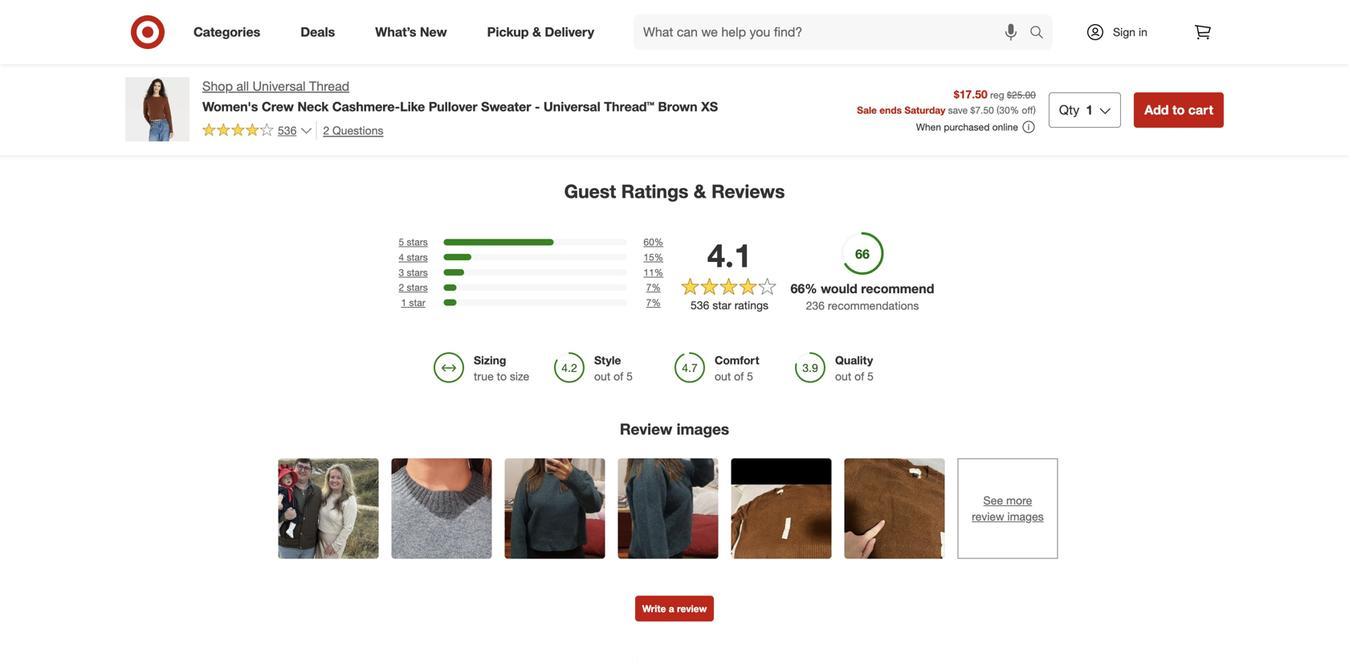 Task type: locate. For each thing, give the bounding box(es) containing it.
0 horizontal spatial period
[[548, 13, 581, 28]]

absorbency
[[463, 42, 524, 56], [678, 42, 739, 56], [1170, 42, 1231, 56]]

images down more
[[1008, 509, 1044, 523]]

sponsored
[[135, 56, 183, 68], [299, 56, 346, 68], [463, 56, 510, 68], [627, 56, 674, 68], [791, 56, 838, 68], [955, 56, 1002, 68], [1118, 56, 1166, 68]]

charcoal
[[213, 56, 258, 70]]

- inside shop all universal thread women's crew neck cashmere-like pullover sweater - universal thread™ brown xs
[[535, 99, 540, 114]]

(
[[997, 104, 1000, 116]]

3 out from the left
[[836, 369, 852, 383]]

3 sponsored from the left
[[463, 56, 510, 68]]

stars up 1 star
[[407, 281, 428, 293]]

1 horizontal spatial period
[[1118, 56, 1151, 70]]

2 down 3
[[399, 281, 404, 293]]

absorbency down pickup
[[463, 42, 524, 56]]

& right ratings
[[694, 180, 707, 203]]

reg
[[991, 89, 1005, 101]]

- left black/light
[[659, 56, 663, 70]]

1 horizontal spatial to
[[1173, 102, 1185, 118]]

what's new
[[375, 24, 447, 40]]

1 horizontal spatial 536
[[691, 298, 710, 312]]

5 up the review
[[627, 369, 633, 383]]

absorbency inside jockey generation™ women's 2pk worry proof moderate absorbency briefs - black/light xs
[[678, 42, 739, 56]]

5 inside quality out of 5
[[868, 369, 874, 383]]

stars down the 5 stars
[[407, 251, 428, 263]]

generation™ inside jockey generation™ women's retro vibes crop top - black xxl sponsored
[[338, 13, 399, 28]]

plus
[[1026, 28, 1048, 42]]

1 vertical spatial 1
[[401, 297, 407, 309]]

jockey for jockey generation™ women's 2pk worry proof moderate absorbency period panty briefs - rose burgundy xs
[[1118, 13, 1154, 28]]

7 %
[[647, 281, 661, 293], [647, 297, 661, 309]]

1 absorbency from the left
[[463, 42, 524, 56]]

xs up cart
[[1199, 70, 1214, 84]]

- inside jockey generation™ women's cotton stretch flare lounge pants - gray l
[[891, 42, 895, 56]]

- down pickup & delivery
[[527, 42, 531, 56]]

2pk for black/light
[[676, 28, 695, 42]]

0 vertical spatial period
[[548, 13, 581, 28]]

sponsored up $17.50
[[955, 56, 1002, 68]]

5
[[399, 236, 404, 248], [627, 369, 633, 383], [747, 369, 754, 383], [868, 369, 874, 383]]

universal up crew
[[253, 78, 306, 94]]

to right the add
[[1173, 102, 1185, 118]]

0 horizontal spatial black
[[356, 42, 384, 56]]

women's inside the jockey generation™ women's 2pk worry proof moderate absorbency period panty briefs - rose burgundy xs
[[1118, 28, 1165, 42]]

0 vertical spatial 536
[[278, 123, 297, 137]]

sponsored down what can we help you find? suggestions appear below 'search box'
[[791, 56, 838, 68]]

jockey inside jockey generation™ women's retro vibes crop top - black xxl sponsored
[[299, 13, 334, 28]]

of for style out of 5
[[614, 369, 624, 383]]

1 vertical spatial universal
[[544, 99, 601, 114]]

2 black from the left
[[534, 42, 562, 56]]

worry inside the jockey generation™ women's 2pk worry proof moderate absorbency period panty briefs - rose burgundy xs
[[1190, 28, 1220, 42]]

see more review images
[[972, 493, 1044, 523]]

women's for jockey generation™ women's 2pk worry proof moderate absorbency briefs - black/light xs
[[627, 28, 673, 42]]

2 generation™ from the left
[[665, 13, 727, 28]]

review inside 'button'
[[677, 603, 707, 615]]

black left "xxl"
[[356, 42, 384, 56]]

thread
[[309, 78, 350, 94]]

0 vertical spatial to
[[1173, 102, 1185, 118]]

2 horizontal spatial absorbency
[[1170, 42, 1231, 56]]

2 horizontal spatial briefs
[[1186, 56, 1215, 70]]

1 generation™ from the left
[[338, 13, 399, 28]]

& right pickup
[[533, 24, 542, 40]]

- left heavy
[[554, 28, 558, 42]]

1 moderate from the left
[[627, 42, 675, 56]]

guest ratings & reviews
[[565, 180, 785, 203]]

0 horizontal spatial images
[[677, 420, 730, 438]]

to left size
[[497, 369, 507, 383]]

unders
[[463, 13, 500, 28]]

star for 1
[[409, 297, 426, 309]]

0 horizontal spatial to
[[497, 369, 507, 383]]

2 stars from the top
[[407, 251, 428, 263]]

heavy
[[562, 28, 593, 42]]

4 stars from the top
[[407, 281, 428, 293]]

1 2pk from the left
[[676, 28, 695, 42]]

2 for 2 stars
[[399, 281, 404, 293]]

1 horizontal spatial out
[[715, 369, 731, 383]]

women's for jockey generation™ women's cotton stretch flare lounge pants - gray l
[[791, 28, 837, 42]]

4.1
[[708, 235, 752, 275]]

sponsored down underwear
[[463, 56, 510, 68]]

by
[[503, 13, 515, 28]]

11 %
[[644, 266, 664, 278]]

of inside quality out of 5
[[855, 369, 865, 383]]

2 2pk from the left
[[1168, 28, 1187, 42]]

comfort
[[715, 353, 760, 367]]

5 for quality out of 5
[[868, 369, 874, 383]]

0 horizontal spatial 2pk
[[676, 28, 695, 42]]

2 worry from the left
[[1190, 28, 1220, 42]]

xs right black/light
[[727, 56, 741, 70]]

4 generation™ from the left
[[1157, 13, 1219, 28]]

jockey
[[299, 13, 334, 28], [627, 13, 662, 28], [791, 13, 826, 28], [1118, 13, 1154, 28]]

add to cart button
[[1135, 92, 1225, 128]]

$
[[971, 104, 976, 116]]

0 vertical spatial 7 %
[[647, 281, 661, 293]]

3 jockey from the left
[[791, 13, 826, 28]]

2 for 2 questions
[[323, 123, 330, 137]]

1 horizontal spatial review
[[972, 509, 1005, 523]]

0 horizontal spatial star
[[409, 297, 426, 309]]

1 horizontal spatial xs
[[727, 56, 741, 70]]

1 vertical spatial 536
[[691, 298, 710, 312]]

stars up the 4 stars
[[407, 236, 428, 248]]

size
[[510, 369, 530, 383]]

1 horizontal spatial absorbency
[[678, 42, 739, 56]]

out inside comfort out of 5
[[715, 369, 731, 383]]

review down see
[[972, 509, 1005, 523]]

- right burgundy
[[1219, 56, 1223, 70]]

worry inside jockey generation™ women's 2pk worry proof moderate absorbency briefs - black/light xs
[[698, 28, 728, 42]]

0 horizontal spatial worry
[[698, 28, 728, 42]]

5 down quality
[[868, 369, 874, 383]]

0 horizontal spatial 536
[[278, 123, 297, 137]]

sponsored up size
[[135, 56, 183, 68]]

shrinkx
[[184, 13, 222, 28]]

of inside comfort out of 5
[[734, 369, 744, 383]]

purchased
[[944, 121, 990, 133]]

when
[[917, 121, 942, 133]]

1 down 2 stars
[[401, 297, 407, 309]]

2pk inside jockey generation™ women's 2pk worry proof moderate absorbency briefs - black/light xs
[[676, 28, 695, 42]]

star down 2 stars
[[409, 297, 426, 309]]

1 horizontal spatial star
[[713, 298, 732, 312]]

generation™ up black/light
[[665, 13, 727, 28]]

1 horizontal spatial images
[[1008, 509, 1044, 523]]

5 inside comfort out of 5
[[747, 369, 754, 383]]

out down quality
[[836, 369, 852, 383]]

% for 2 stars
[[652, 281, 661, 293]]

absorbency up brown
[[678, 42, 739, 56]]

7
[[647, 281, 652, 293], [647, 297, 652, 309]]

1 vertical spatial gray
[[135, 70, 159, 84]]

1 horizontal spatial 2pk
[[1168, 28, 1187, 42]]

of inside fruit of the loom women's and plus breathable short sleeve sleepshirt
[[980, 13, 990, 28]]

3 stars from the top
[[407, 266, 428, 278]]

&
[[533, 24, 542, 40], [245, 42, 252, 56], [694, 180, 707, 203]]

2 7 % from the top
[[647, 297, 661, 309]]

sponsored for fruit of the loom women's and plus breathable short sleeve sleepshirt
[[955, 56, 1002, 68]]

1 horizontal spatial 2
[[399, 281, 404, 293]]

generation™ inside jockey generation™ women's 2pk worry proof moderate absorbency briefs - black/light xs
[[665, 13, 727, 28]]

1 out from the left
[[595, 369, 611, 383]]

4 sponsored from the left
[[627, 56, 674, 68]]

xs right brown
[[702, 99, 718, 114]]

out inside quality out of 5
[[836, 369, 852, 383]]

panty
[[1154, 56, 1183, 70]]

- inside jockey generation™ women's retro vibes crop top - black xxl sponsored
[[348, 42, 353, 56]]

-
[[554, 28, 558, 42], [348, 42, 353, 56], [527, 42, 531, 56], [566, 42, 570, 56], [891, 42, 895, 56], [205, 56, 210, 70], [659, 56, 663, 70], [1219, 56, 1223, 70], [162, 70, 166, 84], [535, 99, 540, 114]]

proof inside the jockey generation™ women's 2pk worry proof moderate absorbency period panty briefs - rose burgundy xs
[[1223, 28, 1250, 42]]

true
[[474, 369, 494, 383]]

worry up burgundy
[[1190, 28, 1220, 42]]

1 vertical spatial 2
[[399, 281, 404, 293]]

universal left thread™
[[544, 99, 601, 114]]

recommend
[[862, 281, 935, 296]]

sleepshirt
[[955, 56, 1006, 70]]

6 sponsored from the left
[[955, 56, 1002, 68]]

1 horizontal spatial black
[[534, 42, 562, 56]]

review right the a
[[677, 603, 707, 615]]

pickup & delivery link
[[474, 14, 615, 50]]

1 worry from the left
[[698, 28, 728, 42]]

1 horizontal spatial briefs
[[627, 56, 656, 70]]

- inside the jockey generation™ women's 2pk worry proof moderate absorbency period panty briefs - rose burgundy xs
[[1219, 56, 1223, 70]]

sponsored up thread™
[[627, 56, 674, 68]]

black inside jockey generation™ women's retro vibes crop top - black xxl sponsored
[[356, 42, 384, 56]]

- left size
[[162, 70, 166, 84]]

0 vertical spatial universal
[[253, 78, 306, 94]]

jockey inside the jockey generation™ women's 2pk worry proof moderate absorbency period panty briefs - rose burgundy xs
[[1118, 13, 1154, 28]]

sizing true to size
[[474, 353, 530, 383]]

period
[[548, 13, 581, 28], [1118, 56, 1151, 70]]

of for comfort out of 5
[[734, 369, 744, 383]]

0 horizontal spatial review
[[677, 603, 707, 615]]

2 moderate from the left
[[1118, 42, 1167, 56]]

unders by proof period underwear briefs - heavy absorbency - black - xs/s
[[463, 13, 593, 70]]

7 sponsored from the left
[[1118, 56, 1166, 68]]

sweater
[[481, 99, 532, 114]]

jockey inside jockey generation™ women's 2pk worry proof moderate absorbency briefs - black/light xs
[[627, 13, 662, 28]]

black
[[356, 42, 384, 56], [534, 42, 562, 56]]

1 7 from the top
[[647, 281, 652, 293]]

generation™ inside jockey generation™ women's cotton stretch flare lounge pants - gray l
[[829, 13, 891, 28]]

proof inside jockey generation™ women's 2pk worry proof moderate absorbency briefs - black/light xs
[[731, 28, 758, 42]]

pickup
[[487, 24, 529, 40]]

2 horizontal spatial xs
[[1199, 70, 1214, 84]]

1 horizontal spatial gray
[[898, 42, 922, 56]]

lounge
[[819, 42, 856, 56]]

briefs
[[522, 28, 551, 42], [627, 56, 656, 70], [1186, 56, 1215, 70]]

stars up 2 stars
[[407, 266, 428, 278]]

out down comfort
[[715, 369, 731, 383]]

women's inside jockey generation™ women's retro vibes crop top - black xxl sponsored
[[299, 28, 345, 42]]

briefs up thread™
[[627, 56, 656, 70]]

image of women's crew neck cashmere-like pullover sweater - universal thread™ brown xs image
[[125, 77, 190, 141]]

out down the style
[[595, 369, 611, 383]]

1 vertical spatial &
[[245, 42, 252, 56]]

3 generation™ from the left
[[829, 13, 891, 28]]

star left ratings
[[713, 298, 732, 312]]

60
[[644, 236, 655, 248]]

jockey inside jockey generation™ women's cotton stretch flare lounge pants - gray l
[[791, 13, 826, 28]]

0 vertical spatial gray
[[898, 42, 922, 56]]

upspring shrinkx postpartum belly wrap with adjustable band & compression - charcoal gray - size s/m
[[135, 13, 258, 84]]

quality out of 5
[[836, 353, 874, 383]]

gray
[[898, 42, 922, 56], [135, 70, 159, 84]]

categories
[[194, 24, 261, 40]]

2pk for briefs
[[1168, 28, 1187, 42]]

out for style out of 5
[[595, 369, 611, 383]]

7.50
[[976, 104, 995, 116]]

guest review image 4 of 12, zoom in image
[[618, 458, 719, 559]]

generation™ right in
[[1157, 13, 1219, 28]]

more
[[1007, 493, 1033, 507]]

1 vertical spatial 7
[[647, 297, 652, 309]]

sale
[[858, 104, 877, 116]]

0 horizontal spatial moderate
[[627, 42, 675, 56]]

2 horizontal spatial proof
[[1223, 28, 1250, 42]]

sponsored for jockey generation™ women's cotton stretch flare lounge pants - gray l
[[791, 56, 838, 68]]

off
[[1022, 104, 1034, 116]]

2pk up panty
[[1168, 28, 1187, 42]]

gray inside upspring shrinkx postpartum belly wrap with adjustable band & compression - charcoal gray - size s/m
[[135, 70, 159, 84]]

1 black from the left
[[356, 42, 384, 56]]

stars for 4 stars
[[407, 251, 428, 263]]

0 horizontal spatial xs
[[702, 99, 718, 114]]

out for quality out of 5
[[836, 369, 852, 383]]

stars
[[407, 236, 428, 248], [407, 251, 428, 263], [407, 266, 428, 278], [407, 281, 428, 293]]

jockey generation™ women's retro vibes crop top - black xxl sponsored
[[299, 13, 407, 68]]

2pk up black/light
[[676, 28, 695, 42]]

with
[[135, 42, 156, 56]]

2 jockey from the left
[[627, 13, 662, 28]]

1 vertical spatial images
[[1008, 509, 1044, 523]]

gray down the with at the top
[[135, 70, 159, 84]]

moderate inside the jockey generation™ women's 2pk worry proof moderate absorbency period panty briefs - rose burgundy xs
[[1118, 42, 1167, 56]]

sponsored for jockey generation™ women's 2pk worry proof moderate absorbency briefs - black/light xs
[[627, 56, 674, 68]]

0 horizontal spatial 2
[[323, 123, 330, 137]]

sign in
[[1114, 25, 1148, 39]]

out inside the style out of 5
[[595, 369, 611, 383]]

0 horizontal spatial briefs
[[522, 28, 551, 42]]

worry up black/light
[[698, 28, 728, 42]]

3
[[399, 266, 404, 278]]

2 out from the left
[[715, 369, 731, 383]]

2 horizontal spatial out
[[836, 369, 852, 383]]

15
[[644, 251, 655, 263]]

l
[[791, 56, 797, 70]]

moderate down in
[[1118, 42, 1167, 56]]

sponsored up thread
[[299, 56, 346, 68]]

2 sponsored from the left
[[299, 56, 346, 68]]

images right the review
[[677, 420, 730, 438]]

wrap
[[225, 28, 251, 42]]

briefs right by
[[522, 28, 551, 42]]

sponsored up rose
[[1118, 56, 1166, 68]]

1 7 % from the top
[[647, 281, 661, 293]]

536 down crew
[[278, 123, 297, 137]]

fruit
[[955, 13, 977, 28]]

sizing
[[474, 353, 507, 367]]

0 vertical spatial 7
[[647, 281, 652, 293]]

1 stars from the top
[[407, 236, 428, 248]]

1 horizontal spatial worry
[[1190, 28, 1220, 42]]

15 %
[[644, 251, 664, 263]]

stars for 2 stars
[[407, 281, 428, 293]]

0 vertical spatial &
[[533, 24, 542, 40]]

generation™ inside the jockey generation™ women's 2pk worry proof moderate absorbency period panty briefs - rose burgundy xs
[[1157, 13, 1219, 28]]

moderate up thread™
[[627, 42, 675, 56]]

women's inside shop all universal thread women's crew neck cashmere-like pullover sweater - universal thread™ brown xs
[[202, 99, 258, 114]]

review for write a review
[[677, 603, 707, 615]]

worry for briefs
[[1190, 28, 1220, 42]]

- right the top
[[348, 42, 353, 56]]

2 7 from the top
[[647, 297, 652, 309]]

gray right pants
[[898, 42, 922, 56]]

What can we help you find? suggestions appear below search field
[[634, 14, 1034, 50]]

0 vertical spatial review
[[972, 509, 1005, 523]]

& right the band
[[245, 42, 252, 56]]

stars for 5 stars
[[407, 236, 428, 248]]

1 right qty
[[1087, 102, 1094, 118]]

style
[[595, 353, 621, 367]]

2 down neck
[[323, 123, 330, 137]]

absorbency for period
[[1170, 42, 1231, 56]]

black down pickup & delivery
[[534, 42, 562, 56]]

generation™ up pants
[[829, 13, 891, 28]]

0 horizontal spatial proof
[[518, 13, 545, 28]]

1 vertical spatial review
[[677, 603, 707, 615]]

5 up 4
[[399, 236, 404, 248]]

1 vertical spatial to
[[497, 369, 507, 383]]

0 vertical spatial images
[[677, 420, 730, 438]]

4 jockey from the left
[[1118, 13, 1154, 28]]

to inside the sizing true to size
[[497, 369, 507, 383]]

2pk
[[676, 28, 695, 42], [1168, 28, 1187, 42]]

- right pants
[[891, 42, 895, 56]]

guest review image 1 of 12, zoom in image
[[278, 458, 379, 559]]

stretch
[[878, 28, 914, 42]]

2 horizontal spatial &
[[694, 180, 707, 203]]

5 for comfort out of 5
[[747, 369, 754, 383]]

2 absorbency from the left
[[678, 42, 739, 56]]

11
[[644, 266, 655, 278]]

0 vertical spatial 2
[[323, 123, 330, 137]]

3 absorbency from the left
[[1170, 42, 1231, 56]]

women's inside jockey generation™ women's 2pk worry proof moderate absorbency briefs - black/light xs
[[627, 28, 673, 42]]

1 horizontal spatial moderate
[[1118, 42, 1167, 56]]

0 horizontal spatial absorbency
[[463, 42, 524, 56]]

- down delivery
[[566, 42, 570, 56]]

of down quality
[[855, 369, 865, 383]]

of down comfort
[[734, 369, 744, 383]]

of left the
[[980, 13, 990, 28]]

deals
[[301, 24, 335, 40]]

stars for 3 stars
[[407, 266, 428, 278]]

of inside the style out of 5
[[614, 369, 624, 383]]

0 horizontal spatial &
[[245, 42, 252, 56]]

$25.00
[[1008, 89, 1036, 101]]

to inside button
[[1173, 102, 1185, 118]]

review inside see more review images
[[972, 509, 1005, 523]]

comfort out of 5
[[715, 353, 760, 383]]

of down the style
[[614, 369, 624, 383]]

style out of 5
[[595, 353, 633, 383]]

jockey for jockey generation™ women's retro vibes crop top - black xxl sponsored
[[299, 13, 334, 28]]

guest review image 2 of 12, zoom in image
[[392, 458, 492, 559]]

size
[[169, 70, 190, 84]]

5 sponsored from the left
[[791, 56, 838, 68]]

women's inside fruit of the loom women's and plus breathable short sleeve sleepshirt
[[955, 28, 1001, 42]]

briefs right panty
[[1186, 56, 1215, 70]]

briefs inside the jockey generation™ women's 2pk worry proof moderate absorbency period panty briefs - rose burgundy xs
[[1186, 56, 1215, 70]]

gray inside jockey generation™ women's cotton stretch flare lounge pants - gray l
[[898, 42, 922, 56]]

top
[[327, 42, 345, 56]]

absorbency inside the jockey generation™ women's 2pk worry proof moderate absorbency period panty briefs - rose burgundy xs
[[1170, 42, 1231, 56]]

$17.50
[[954, 87, 988, 101]]

% for 1 star
[[652, 297, 661, 309]]

absorbency up burgundy
[[1170, 42, 1231, 56]]

retro
[[349, 28, 376, 42]]

women's inside jockey generation™ women's cotton stretch flare lounge pants - gray l
[[791, 28, 837, 42]]

0 horizontal spatial out
[[595, 369, 611, 383]]

- right sweater
[[535, 99, 540, 114]]

2pk inside the jockey generation™ women's 2pk worry proof moderate absorbency period panty briefs - rose burgundy xs
[[1168, 28, 1187, 42]]

sleeve
[[1043, 42, 1077, 56]]

generation™ up "xxl"
[[338, 13, 399, 28]]

1 vertical spatial period
[[1118, 56, 1151, 70]]

536 left ratings
[[691, 298, 710, 312]]

proof for jockey generation™ women's 2pk worry proof moderate absorbency briefs - black/light xs
[[731, 28, 758, 42]]

5 down comfort
[[747, 369, 754, 383]]

1 vertical spatial 7 %
[[647, 297, 661, 309]]

jockey for jockey generation™ women's 2pk worry proof moderate absorbency briefs - black/light xs
[[627, 13, 662, 28]]

moderate for briefs
[[627, 42, 675, 56]]

adjustable
[[159, 42, 212, 56]]

1 jockey from the left
[[299, 13, 334, 28]]

guest
[[565, 180, 616, 203]]

1 horizontal spatial proof
[[731, 28, 758, 42]]

1 horizontal spatial 1
[[1087, 102, 1094, 118]]

0 horizontal spatial gray
[[135, 70, 159, 84]]

underwear
[[463, 28, 519, 42]]

absorbency inside unders by proof period underwear briefs - heavy absorbency - black - xs/s
[[463, 42, 524, 56]]

5 inside the style out of 5
[[627, 369, 633, 383]]

moderate inside jockey generation™ women's 2pk worry proof moderate absorbency briefs - black/light xs
[[627, 42, 675, 56]]



Task type: describe. For each thing, give the bounding box(es) containing it.
2 questions link
[[316, 121, 384, 140]]

0 horizontal spatial universal
[[253, 78, 306, 94]]

1 horizontal spatial universal
[[544, 99, 601, 114]]

536 for 536 star ratings
[[691, 298, 710, 312]]

black inside unders by proof period underwear briefs - heavy absorbency - black - xs/s
[[534, 42, 562, 56]]

shop
[[202, 78, 233, 94]]

536 link
[[202, 121, 313, 141]]

breathable
[[955, 42, 1009, 56]]

- inside jockey generation™ women's 2pk worry proof moderate absorbency briefs - black/light xs
[[659, 56, 663, 70]]

pants
[[859, 42, 888, 56]]

ratings
[[622, 180, 689, 203]]

4
[[399, 251, 404, 263]]

star for 536
[[713, 298, 732, 312]]

- left the band
[[205, 56, 210, 70]]

1 horizontal spatial &
[[533, 24, 542, 40]]

period inside unders by proof period underwear briefs - heavy absorbency - black - xs/s
[[548, 13, 581, 28]]

of for quality out of 5
[[855, 369, 865, 383]]

% inside $17.50 reg $25.00 sale ends saturday save $ 7.50 ( 30 % off )
[[1011, 104, 1020, 116]]

review for see more review images
[[972, 509, 1005, 523]]

1 sponsored from the left
[[135, 56, 183, 68]]

brown
[[658, 99, 698, 114]]

add
[[1145, 102, 1170, 118]]

% inside the '66 % would recommend 236 recommendations'
[[805, 281, 818, 296]]

7 for star
[[647, 297, 652, 309]]

flare
[[791, 42, 815, 56]]

absorbency for briefs
[[678, 42, 739, 56]]

women's for jockey generation™ women's retro vibes crop top - black xxl sponsored
[[299, 28, 345, 42]]

cotton
[[840, 28, 875, 42]]

new
[[420, 24, 447, 40]]

cart
[[1189, 102, 1214, 118]]

categories link
[[180, 14, 281, 50]]

0 vertical spatial 1
[[1087, 102, 1094, 118]]

like
[[400, 99, 425, 114]]

5 for style out of 5
[[627, 369, 633, 383]]

out for comfort out of 5
[[715, 369, 731, 383]]

vibes
[[379, 28, 407, 42]]

536 star ratings
[[691, 298, 769, 312]]

generation™ for panty
[[1157, 13, 1219, 28]]

pickup & delivery
[[487, 24, 595, 40]]

the
[[993, 13, 1009, 28]]

xs/s
[[463, 56, 488, 70]]

see
[[984, 493, 1004, 507]]

guest review image 5 of 12, zoom in image
[[732, 458, 832, 559]]

quality
[[836, 353, 874, 367]]

sign in link
[[1073, 14, 1173, 50]]

7 for stars
[[647, 281, 652, 293]]

sign
[[1114, 25, 1136, 39]]

generation™ for xxl
[[338, 13, 399, 28]]

review
[[620, 420, 673, 438]]

postpartum
[[135, 28, 194, 42]]

xs inside jockey generation™ women's 2pk worry proof moderate absorbency briefs - black/light xs
[[727, 56, 741, 70]]

guest review image 6 of 12, zoom in image
[[845, 458, 945, 559]]

qty 1
[[1060, 102, 1094, 118]]

crew
[[262, 99, 294, 114]]

briefs inside jockey generation™ women's 2pk worry proof moderate absorbency briefs - black/light xs
[[627, 56, 656, 70]]

0 horizontal spatial 1
[[401, 297, 407, 309]]

shop all universal thread women's crew neck cashmere-like pullover sweater - universal thread™ brown xs
[[202, 78, 718, 114]]

proof inside unders by proof period underwear briefs - heavy absorbency - black - xs/s
[[518, 13, 545, 28]]

crop
[[299, 42, 324, 56]]

5 stars
[[399, 236, 428, 248]]

black/light
[[667, 56, 723, 70]]

write a review button
[[635, 596, 714, 621]]

loom
[[1012, 13, 1041, 28]]

s/m
[[194, 70, 214, 84]]

fruit of the loom women's and plus breathable short sleeve sleepshirt
[[955, 13, 1077, 70]]

guest review image 3 of 12, zoom in image
[[505, 458, 605, 559]]

briefs inside unders by proof period underwear briefs - heavy absorbency - black - xs/s
[[522, 28, 551, 42]]

all
[[237, 78, 249, 94]]

what's
[[375, 24, 417, 40]]

& inside upspring shrinkx postpartum belly wrap with adjustable band & compression - charcoal gray - size s/m
[[245, 42, 252, 56]]

worry for black/light
[[698, 28, 728, 42]]

jockey generation™ women's 2pk worry proof moderate absorbency briefs - black/light xs
[[627, 13, 758, 70]]

women's for jockey generation™ women's 2pk worry proof moderate absorbency period panty briefs - rose burgundy xs
[[1118, 28, 1165, 42]]

2 vertical spatial &
[[694, 180, 707, 203]]

short
[[1012, 42, 1040, 56]]

% for 3 stars
[[655, 266, 664, 278]]

saturday
[[905, 104, 946, 116]]

2 questions
[[323, 123, 384, 137]]

ratings
[[735, 298, 769, 312]]

jockey generation™ women's 2pk worry proof moderate absorbency period panty briefs - rose burgundy xs
[[1118, 13, 1250, 84]]

sponsored inside jockey generation™ women's retro vibes crop top - black xxl sponsored
[[299, 56, 346, 68]]

add to cart
[[1145, 102, 1214, 118]]

2 stars
[[399, 281, 428, 293]]

7 % for stars
[[647, 281, 661, 293]]

qty
[[1060, 102, 1080, 118]]

sponsored for unders by proof period underwear briefs - heavy absorbency - black - xs/s
[[463, 56, 510, 68]]

60 %
[[644, 236, 664, 248]]

rose
[[1118, 70, 1144, 84]]

images inside see more review images
[[1008, 509, 1044, 523]]

and
[[1004, 28, 1023, 42]]

write a review
[[643, 603, 707, 615]]

536 for 536
[[278, 123, 297, 137]]

neck
[[298, 99, 329, 114]]

generation™ for gray
[[829, 13, 891, 28]]

30
[[1000, 104, 1011, 116]]

delivery
[[545, 24, 595, 40]]

deals link
[[287, 14, 355, 50]]

proof for jockey generation™ women's 2pk worry proof moderate absorbency period panty briefs - rose burgundy xs
[[1223, 28, 1250, 42]]

66 % would recommend 236 recommendations
[[791, 281, 935, 313]]

jockey for jockey generation™ women's cotton stretch flare lounge pants - gray l
[[791, 13, 826, 28]]

generation™ for -
[[665, 13, 727, 28]]

period inside the jockey generation™ women's 2pk worry proof moderate absorbency period panty briefs - rose burgundy xs
[[1118, 56, 1151, 70]]

7 % for star
[[647, 297, 661, 309]]

$17.50 reg $25.00 sale ends saturday save $ 7.50 ( 30 % off )
[[858, 87, 1036, 116]]

66
[[791, 281, 805, 296]]

pullover
[[429, 99, 478, 114]]

what's new link
[[362, 14, 467, 50]]

a
[[669, 603, 675, 615]]

would
[[821, 281, 858, 296]]

xs inside the jockey generation™ women's 2pk worry proof moderate absorbency period panty briefs - rose burgundy xs
[[1199, 70, 1214, 84]]

sponsored for jockey generation™ women's 2pk worry proof moderate absorbency period panty briefs - rose burgundy xs
[[1118, 56, 1166, 68]]

thread™
[[604, 99, 655, 114]]

moderate for period
[[1118, 42, 1167, 56]]

belly
[[197, 28, 222, 42]]

jockey generation™ women's cotton stretch flare lounge pants - gray l
[[791, 13, 922, 70]]

% for 4 stars
[[655, 251, 664, 263]]

write
[[643, 603, 666, 615]]

ends
[[880, 104, 902, 116]]

xs inside shop all universal thread women's crew neck cashmere-like pullover sweater - universal thread™ brown xs
[[702, 99, 718, 114]]

% for 5 stars
[[655, 236, 664, 248]]



Task type: vqa. For each thing, say whether or not it's contained in the screenshot.


